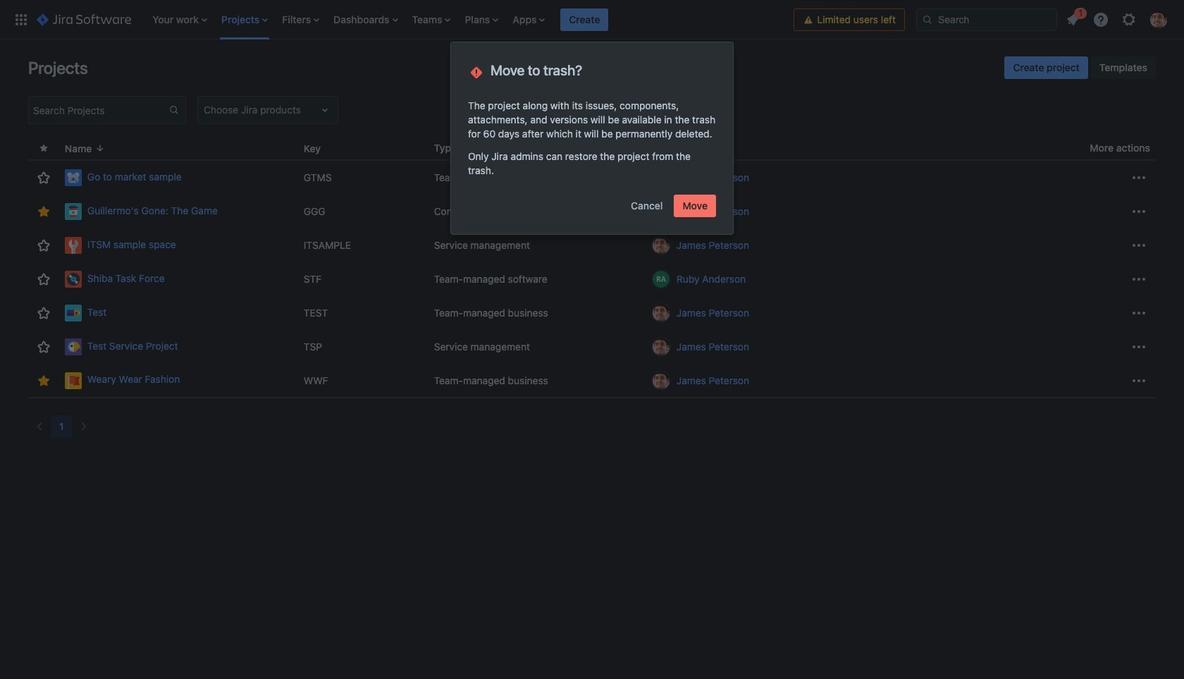Task type: vqa. For each thing, say whether or not it's contained in the screenshot.
Move to the bottom
no



Task type: describe. For each thing, give the bounding box(es) containing it.
previous image
[[31, 418, 48, 435]]

open image
[[317, 102, 334, 118]]

star test image
[[35, 305, 52, 322]]

star guillermo's gone: the game image
[[35, 203, 52, 220]]

primary element
[[8, 0, 794, 39]]

Search field
[[917, 8, 1058, 31]]

star go to market sample image
[[35, 169, 52, 186]]

0 vertical spatial group
[[1005, 56, 1157, 79]]

search image
[[923, 14, 934, 25]]

star weary wear fashion image
[[35, 372, 52, 389]]

danger image
[[468, 61, 485, 81]]



Task type: locate. For each thing, give the bounding box(es) containing it.
star itsm sample space image
[[35, 237, 52, 254]]

1 horizontal spatial group
[[1005, 56, 1157, 79]]

jira software image
[[37, 11, 131, 28], [37, 11, 131, 28]]

Search Projects text field
[[29, 100, 169, 120]]

0 horizontal spatial group
[[623, 195, 717, 217]]

group
[[1005, 56, 1157, 79], [623, 195, 717, 217]]

0 horizontal spatial list
[[145, 0, 794, 39]]

None search field
[[917, 8, 1058, 31]]

next image
[[75, 418, 92, 435]]

list
[[145, 0, 794, 39], [1061, 5, 1176, 32]]

1 vertical spatial group
[[623, 195, 717, 217]]

banner
[[0, 0, 1185, 39]]

list item
[[148, 0, 212, 39], [217, 0, 272, 39], [278, 0, 324, 39], [329, 0, 402, 39], [408, 0, 455, 39], [461, 0, 503, 39], [509, 0, 550, 39], [561, 0, 609, 39], [1061, 5, 1088, 31]]

star test service project image
[[35, 339, 52, 355]]

star shiba task force image
[[35, 271, 52, 288]]

1 horizontal spatial list
[[1061, 5, 1176, 32]]

dialog
[[451, 42, 733, 234]]



